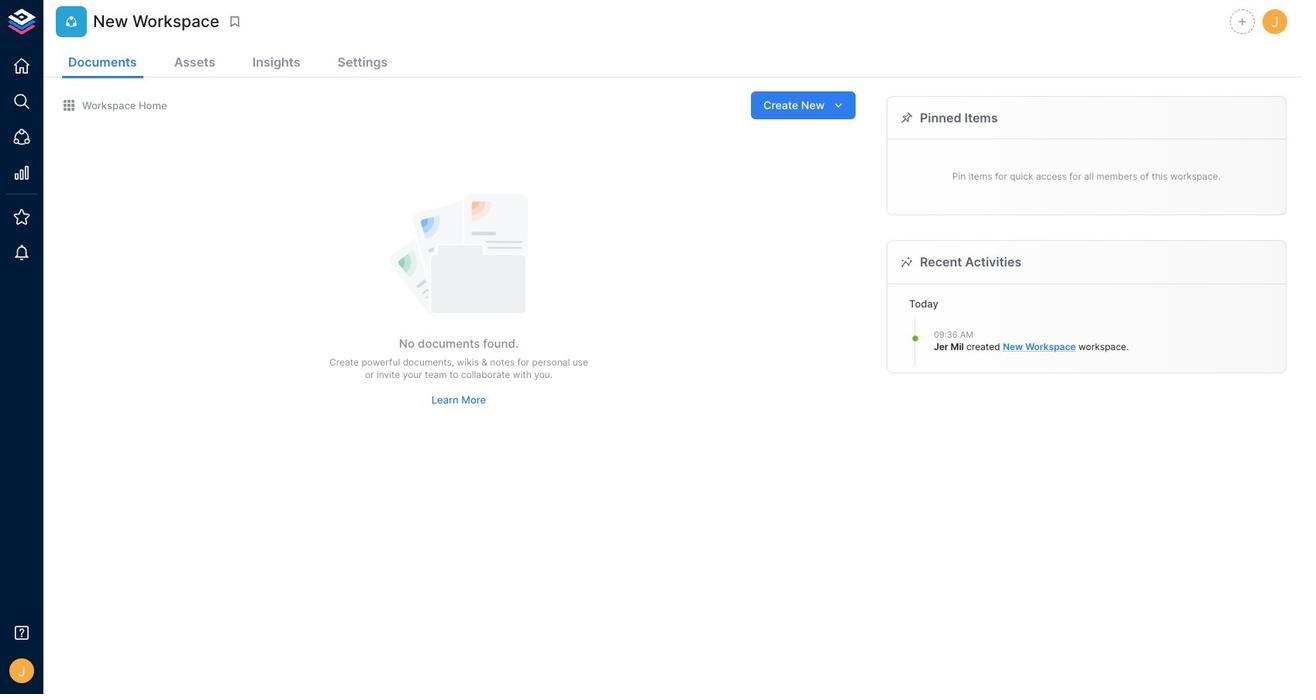Task type: locate. For each thing, give the bounding box(es) containing it.
bookmark image
[[228, 15, 242, 29]]



Task type: vqa. For each thing, say whether or not it's contained in the screenshot.
COMMENTS icon
no



